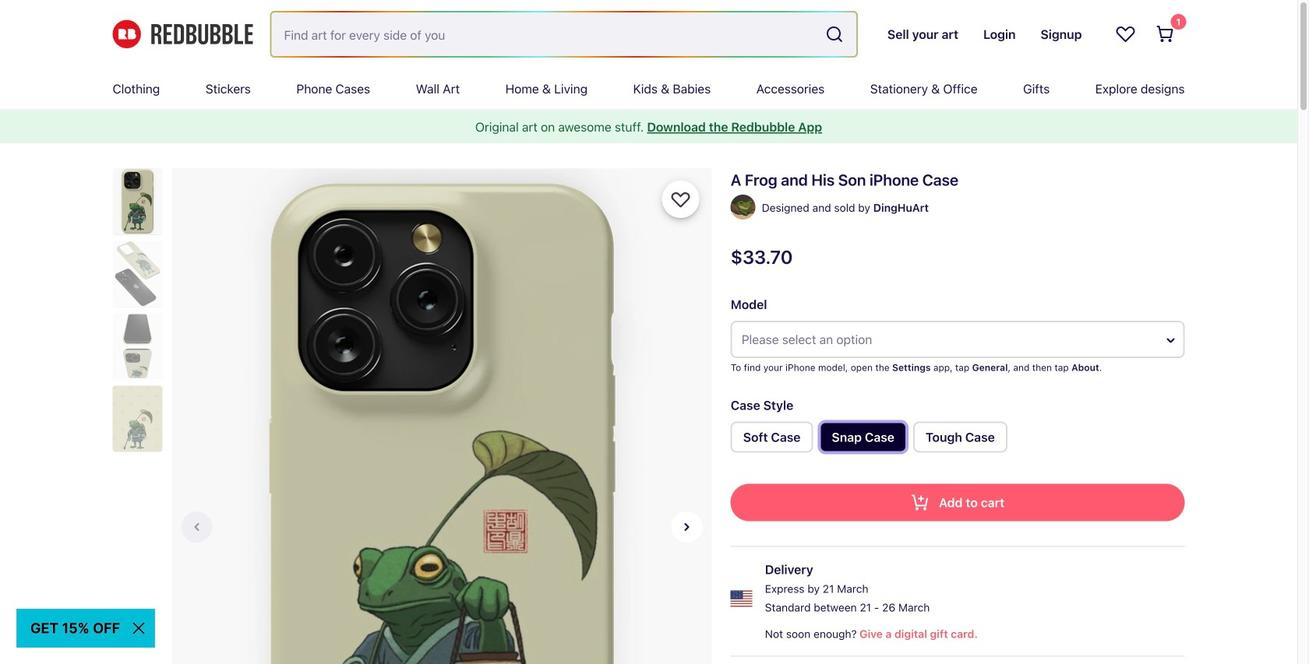 Task type: locate. For each thing, give the bounding box(es) containing it.
None radio
[[731, 422, 813, 453], [913, 422, 1007, 453], [731, 422, 813, 453], [913, 422, 1007, 453]]

8 menu item from the left
[[870, 69, 978, 109]]

menu item
[[113, 69, 160, 109], [206, 69, 251, 109], [296, 69, 370, 109], [416, 69, 460, 109], [505, 69, 588, 109], [633, 69, 711, 109], [756, 69, 825, 109], [870, 69, 978, 109], [1023, 69, 1050, 109], [1095, 69, 1185, 109]]

menu bar
[[113, 69, 1185, 109]]

None radio
[[819, 422, 907, 453]]

None field
[[272, 12, 856, 56]]

Search term search field
[[272, 12, 819, 56]]

9 menu item from the left
[[1023, 69, 1050, 109]]



Task type: describe. For each thing, give the bounding box(es) containing it.
5 menu item from the left
[[505, 69, 588, 109]]

none radio inside case style option group
[[819, 422, 907, 453]]

6 menu item from the left
[[633, 69, 711, 109]]

2 menu item from the left
[[206, 69, 251, 109]]

1 menu item from the left
[[113, 69, 160, 109]]

3 menu item from the left
[[296, 69, 370, 109]]

case style option group
[[731, 422, 1185, 459]]

7 menu item from the left
[[756, 69, 825, 109]]

4 menu item from the left
[[416, 69, 460, 109]]

10 menu item from the left
[[1095, 69, 1185, 109]]

flag of us image
[[731, 588, 753, 610]]



Task type: vqa. For each thing, say whether or not it's contained in the screenshot.
From $1.62
no



